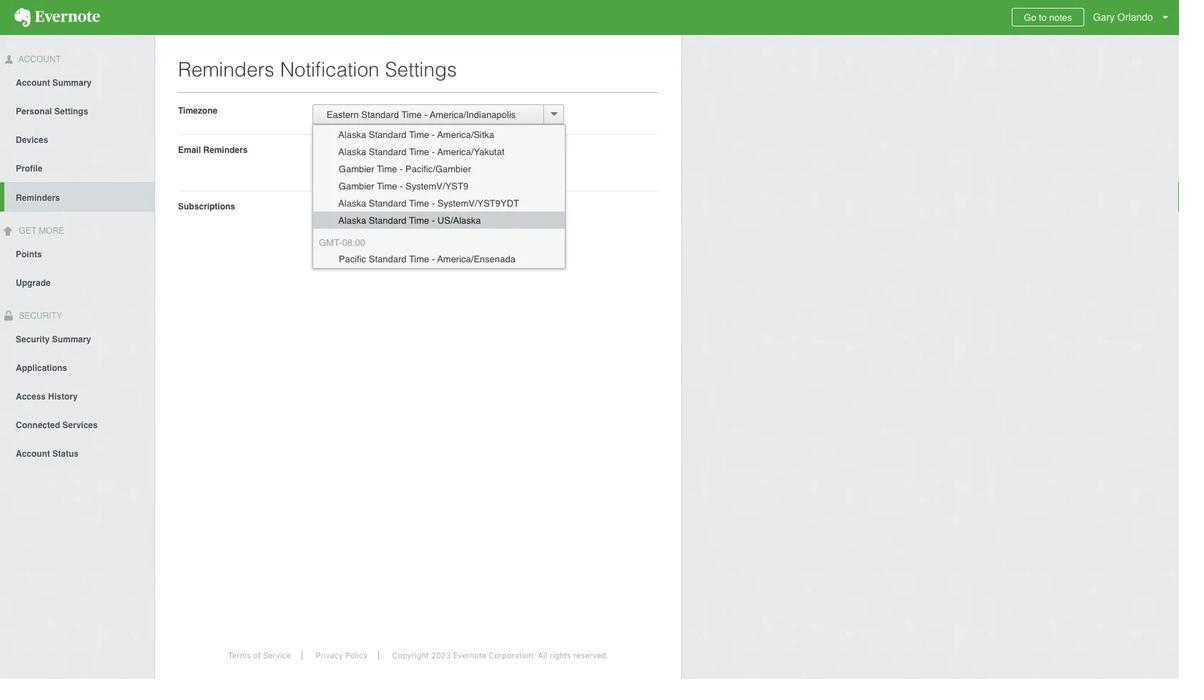 Task type: describe. For each thing, give the bounding box(es) containing it.
account status link
[[0, 439, 155, 467]]

america/los_angeles
[[437, 271, 528, 282]]

applications link
[[0, 353, 155, 382]]

get reminder emails
[[328, 167, 406, 177]]

2 pacific from the top
[[339, 271, 366, 282]]

2 alaska from the top
[[339, 129, 366, 140]]

evernote
[[453, 651, 487, 661]]

we'll send you a daily digest of your upcoming reminders.
[[313, 145, 535, 155]]

personal settings link
[[0, 96, 155, 125]]

email reminders
[[178, 145, 248, 155]]

america/indianapolis
[[430, 109, 516, 120]]

account status
[[16, 449, 79, 459]]

send
[[333, 145, 352, 155]]

1 pacific from the top
[[339, 254, 366, 264]]

status
[[52, 449, 79, 459]]

service
[[263, 651, 291, 661]]

digest
[[398, 145, 421, 155]]

0 horizontal spatial of
[[253, 651, 261, 661]]

security summary
[[16, 334, 91, 344]]

gary orlando link
[[1090, 0, 1180, 35]]

systemv/yst9ydt
[[438, 198, 519, 209]]

upcoming
[[452, 145, 489, 155]]

applications
[[16, 363, 67, 373]]

terms
[[228, 651, 251, 661]]

reminders notification settings
[[178, 58, 457, 81]]

america/sitka
[[437, 129, 495, 140]]

policy
[[345, 651, 368, 661]]

1 horizontal spatial settings
[[385, 58, 457, 81]]

1 vertical spatial reminders
[[203, 145, 248, 155]]

services
[[62, 420, 98, 430]]

reminders for reminders notification settings
[[178, 58, 275, 81]]

2023
[[431, 651, 451, 661]]

08:00
[[342, 237, 366, 248]]

1 vertical spatial settings
[[54, 106, 88, 116]]

evernote image
[[0, 8, 114, 27]]

to
[[1039, 12, 1047, 23]]

upgrade
[[16, 278, 51, 288]]

upgrade link
[[0, 268, 155, 297]]

security for security summary
[[16, 334, 50, 344]]

1 alaska from the top
[[339, 112, 366, 123]]

privacy policy
[[316, 651, 368, 661]]

account summary link
[[0, 68, 155, 96]]

security summary link
[[0, 324, 155, 353]]

go
[[1024, 12, 1037, 23]]

more
[[39, 226, 64, 236]]

access history link
[[0, 382, 155, 410]]

profile link
[[0, 154, 155, 182]]

reminders for reminders link on the top left of page
[[16, 193, 60, 203]]

go to notes
[[1024, 12, 1073, 23]]

pacific/gambier
[[406, 163, 471, 174]]

history
[[48, 392, 78, 402]]

profile
[[16, 164, 42, 174]]

0 vertical spatial of
[[423, 145, 430, 155]]

account for account
[[16, 54, 61, 64]]

corporation.
[[489, 651, 536, 661]]

2 gambier from the top
[[339, 181, 375, 191]]

connected services
[[16, 420, 98, 430]]

evernote link
[[0, 0, 114, 35]]

eastern
[[327, 109, 359, 120]]

we'll
[[313, 145, 331, 155]]

gmt-08:00 pacific standard time - america/ensenada pacific standard time - america/los_angeles
[[319, 237, 528, 282]]

you
[[354, 145, 368, 155]]

account for account status
[[16, 449, 50, 459]]

account for account summary
[[16, 78, 50, 88]]

get more
[[16, 226, 64, 236]]



Task type: vqa. For each thing, say whether or not it's contained in the screenshot.
the top Reminders
yes



Task type: locate. For each thing, give the bounding box(es) containing it.
gary orlando
[[1094, 11, 1154, 23]]

1 vertical spatial of
[[253, 651, 261, 661]]

daily
[[378, 145, 395, 155]]

points link
[[0, 239, 155, 268]]

summary for account summary
[[52, 78, 92, 88]]

0 vertical spatial get
[[328, 167, 342, 177]]

0 vertical spatial account
[[16, 54, 61, 64]]

gambier
[[339, 163, 375, 174], [339, 181, 375, 191]]

access history
[[16, 392, 78, 402]]

summary up applications link
[[52, 334, 91, 344]]

of left "your"
[[423, 145, 430, 155]]

account inside 'link'
[[16, 78, 50, 88]]

1 vertical spatial account
[[16, 78, 50, 88]]

reminders link
[[4, 182, 155, 212]]

settings up "eastern standard time - america/indianapolis" in the top left of the page
[[385, 58, 457, 81]]

timezone
[[178, 106, 218, 116]]

go to notes link
[[1012, 8, 1085, 26]]

0 vertical spatial pacific
[[339, 254, 366, 264]]

gambier down "you"
[[339, 163, 375, 174]]

of
[[423, 145, 430, 155], [253, 651, 261, 661]]

terms of service
[[228, 651, 291, 661]]

0 vertical spatial summary
[[52, 78, 92, 88]]

1 vertical spatial pacific
[[339, 271, 366, 282]]

summary
[[52, 78, 92, 88], [52, 334, 91, 344]]

personal settings
[[16, 106, 88, 116]]

devices
[[16, 135, 48, 145]]

all
[[538, 651, 548, 661]]

gary
[[1094, 11, 1115, 23]]

get for get reminder emails
[[328, 167, 342, 177]]

4 alaska from the top
[[339, 198, 366, 209]]

security for security
[[16, 311, 62, 321]]

1 horizontal spatial get
[[328, 167, 342, 177]]

summary inside 'link'
[[52, 78, 92, 88]]

terms of service link
[[217, 651, 303, 661]]

devices link
[[0, 125, 155, 154]]

1 vertical spatial get
[[19, 226, 36, 236]]

security up applications
[[16, 334, 50, 344]]

account up account summary
[[16, 54, 61, 64]]

5 alaska from the top
[[339, 215, 366, 226]]

reserved.
[[574, 651, 609, 661]]

alaska
[[339, 112, 366, 123], [339, 129, 366, 140], [339, 146, 366, 157], [339, 198, 366, 209], [339, 215, 366, 226]]

america/nome
[[437, 112, 499, 123]]

reminders right email
[[203, 145, 248, 155]]

us/alaska
[[438, 215, 481, 226]]

reminder
[[345, 167, 378, 177]]

3 alaska from the top
[[339, 146, 366, 157]]

2 vertical spatial account
[[16, 449, 50, 459]]

-
[[425, 109, 428, 120], [432, 112, 435, 123], [432, 129, 435, 140], [432, 146, 435, 157], [400, 163, 403, 174], [400, 181, 403, 191], [432, 198, 435, 209], [432, 215, 435, 226], [432, 254, 435, 264], [432, 271, 435, 282]]

0 vertical spatial security
[[16, 311, 62, 321]]

email
[[178, 145, 201, 155]]

1 gambier from the top
[[339, 163, 375, 174]]

of right terms at the bottom left of the page
[[253, 651, 261, 661]]

rights
[[550, 651, 571, 661]]

get up points
[[19, 226, 36, 236]]

account summary
[[16, 78, 92, 88]]

summary for security summary
[[52, 334, 91, 344]]

america/ensenada
[[437, 254, 516, 264]]

orlando
[[1118, 11, 1154, 23]]

privacy
[[316, 651, 343, 661]]

connected services link
[[0, 410, 155, 439]]

emails
[[381, 167, 406, 177]]

your
[[432, 145, 449, 155]]

account
[[16, 54, 61, 64], [16, 78, 50, 88], [16, 449, 50, 459]]

get down send
[[328, 167, 342, 177]]

gambier down reminder
[[339, 181, 375, 191]]

1 vertical spatial summary
[[52, 334, 91, 344]]

0 vertical spatial reminders
[[178, 58, 275, 81]]

reminders up timezone
[[178, 58, 275, 81]]

time
[[402, 109, 422, 120], [409, 112, 429, 123], [409, 129, 429, 140], [409, 146, 429, 157], [377, 163, 397, 174], [377, 181, 397, 191], [409, 198, 429, 209], [409, 215, 429, 226], [409, 254, 429, 264], [409, 271, 429, 282]]

points
[[16, 249, 42, 259]]

alaska standard time - america/nome alaska standard time - america/sitka alaska standard time - america/yakutat gambier time - pacific/gambier gambier time - systemv/yst9 alaska standard time - systemv/yst9ydt alaska standard time - us/alaska
[[331, 112, 519, 226]]

eastern standard time - america/indianapolis
[[319, 109, 516, 120]]

1 horizontal spatial of
[[423, 145, 430, 155]]

reminders down profile
[[16, 193, 60, 203]]

security
[[16, 311, 62, 321], [16, 334, 50, 344]]

notes
[[1050, 12, 1073, 23]]

standard
[[361, 109, 399, 120], [369, 112, 407, 123], [369, 129, 407, 140], [369, 146, 407, 157], [369, 198, 407, 209], [369, 215, 407, 226], [369, 254, 407, 264], [369, 271, 407, 282]]

0 horizontal spatial get
[[19, 226, 36, 236]]

copyright 2023 evernote corporation. all rights reserved.
[[392, 651, 609, 661]]

security up "security summary"
[[16, 311, 62, 321]]

access
[[16, 392, 46, 402]]

a
[[370, 145, 375, 155]]

get
[[328, 167, 342, 177], [19, 226, 36, 236]]

2 vertical spatial reminders
[[16, 193, 60, 203]]

summary up personal settings link
[[52, 78, 92, 88]]

account down connected
[[16, 449, 50, 459]]

0 vertical spatial gambier
[[339, 163, 375, 174]]

connected
[[16, 420, 60, 430]]

notification
[[280, 58, 380, 81]]

america/yakutat
[[437, 146, 505, 157]]

1 vertical spatial security
[[16, 334, 50, 344]]

settings up devices link
[[54, 106, 88, 116]]

pacific
[[339, 254, 366, 264], [339, 271, 366, 282]]

reminders.
[[491, 145, 535, 155]]

account inside "link"
[[16, 449, 50, 459]]

get for get more
[[19, 226, 36, 236]]

copyright
[[392, 651, 429, 661]]

gmt-
[[319, 237, 342, 248]]

systemv/yst9
[[406, 181, 469, 191]]

settings
[[385, 58, 457, 81], [54, 106, 88, 116]]

0 horizontal spatial settings
[[54, 106, 88, 116]]

subscriptions
[[178, 201, 235, 211]]

0 vertical spatial settings
[[385, 58, 457, 81]]

1 vertical spatial gambier
[[339, 181, 375, 191]]

account up "personal"
[[16, 78, 50, 88]]

privacy policy link
[[305, 651, 379, 661]]

reminders
[[178, 58, 275, 81], [203, 145, 248, 155], [16, 193, 60, 203]]

personal
[[16, 106, 52, 116]]



